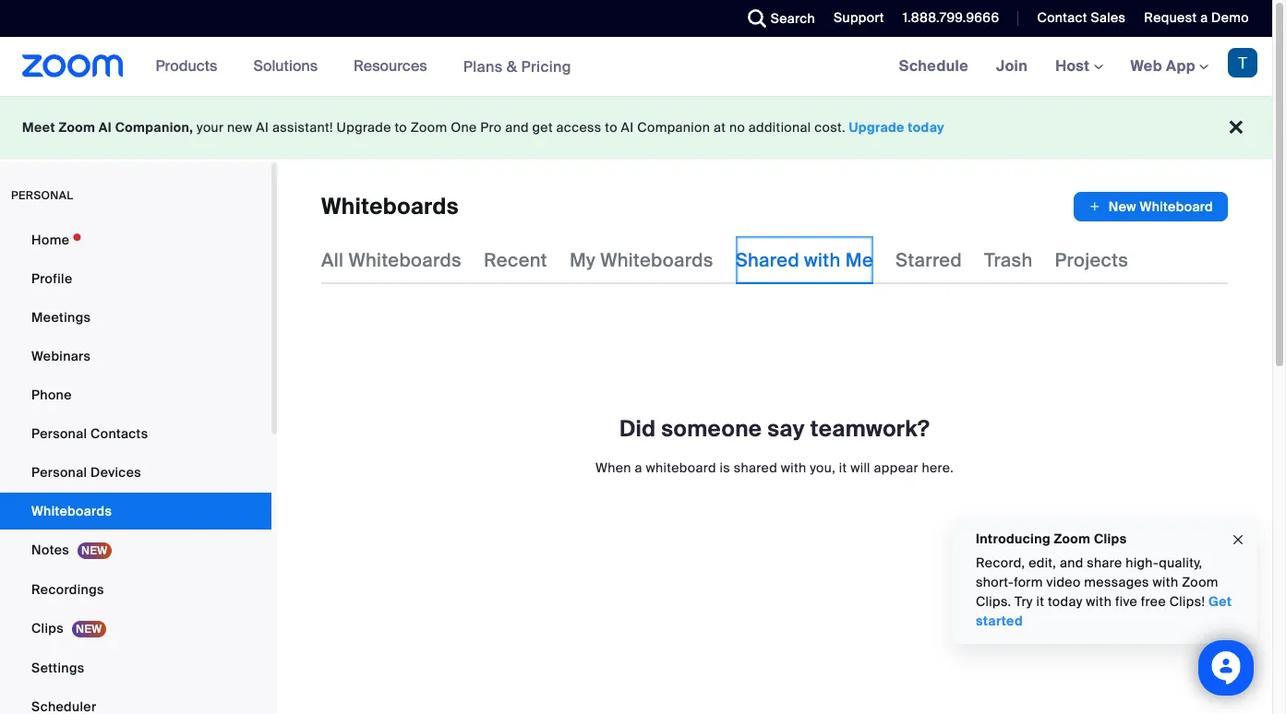 Task type: locate. For each thing, give the bounding box(es) containing it.
to right access
[[605, 119, 618, 136]]

say
[[767, 415, 805, 443]]

webinars link
[[0, 338, 271, 375]]

plans
[[463, 57, 503, 76]]

1 horizontal spatial a
[[1200, 9, 1208, 26]]

1 horizontal spatial today
[[1048, 594, 1083, 610]]

0 horizontal spatial and
[[505, 119, 529, 136]]

0 horizontal spatial upgrade
[[337, 119, 391, 136]]

whiteboards down personal devices
[[31, 503, 112, 520]]

upgrade right the cost.
[[849, 119, 905, 136]]

with down messages on the bottom right
[[1086, 594, 1112, 610]]

a for when
[[635, 460, 642, 476]]

a left demo
[[1200, 9, 1208, 26]]

1 horizontal spatial clips
[[1094, 531, 1127, 548]]

will
[[851, 460, 871, 476]]

today inside record, edit, and share high-quality, short-form video messages with zoom clips. try it today with five free clips!
[[1048, 594, 1083, 610]]

clips up the settings
[[31, 620, 64, 637]]

personal down 'personal contacts'
[[31, 464, 87, 481]]

1 horizontal spatial and
[[1060, 555, 1084, 572]]

and up the video
[[1060, 555, 1084, 572]]

it right try on the bottom right of the page
[[1036, 594, 1044, 610]]

recent
[[484, 248, 547, 272]]

ai left companion
[[621, 119, 634, 136]]

plans & pricing
[[463, 57, 571, 76]]

contact sales link
[[1023, 0, 1130, 37], [1037, 9, 1126, 26]]

whiteboards up all whiteboards
[[321, 192, 459, 221]]

1 vertical spatial it
[[1036, 594, 1044, 610]]

request a demo link
[[1130, 0, 1272, 37], [1144, 9, 1249, 26]]

resources
[[354, 56, 427, 76]]

with left me
[[804, 248, 841, 272]]

0 horizontal spatial it
[[839, 460, 847, 476]]

did
[[619, 415, 656, 443]]

whiteboards application
[[321, 192, 1228, 222]]

profile link
[[0, 260, 271, 297]]

banner
[[0, 37, 1272, 97]]

zoom logo image
[[22, 54, 123, 78]]

all whiteboards
[[321, 248, 462, 272]]

devices
[[91, 464, 141, 481]]

0 vertical spatial today
[[908, 119, 945, 136]]

ai right new
[[256, 119, 269, 136]]

personal down "phone"
[[31, 426, 87, 442]]

starred
[[896, 248, 962, 272]]

1 vertical spatial a
[[635, 460, 642, 476]]

clips up share
[[1094, 531, 1127, 548]]

with
[[804, 248, 841, 272], [781, 460, 807, 476], [1153, 574, 1179, 591], [1086, 594, 1112, 610]]

whiteboards inside application
[[321, 192, 459, 221]]

1 vertical spatial clips
[[31, 620, 64, 637]]

2 horizontal spatial ai
[[621, 119, 634, 136]]

with inside tabs of all whiteboard page "tab list"
[[804, 248, 841, 272]]

whiteboards
[[321, 192, 459, 221], [349, 248, 462, 272], [600, 248, 713, 272], [31, 503, 112, 520]]

0 vertical spatial clips
[[1094, 531, 1127, 548]]

settings
[[31, 660, 84, 677]]

1 personal from the top
[[31, 426, 87, 442]]

today
[[908, 119, 945, 136], [1048, 594, 1083, 610]]

schedule
[[899, 56, 969, 76]]

0 horizontal spatial to
[[395, 119, 407, 136]]

plans & pricing link
[[463, 57, 571, 76], [463, 57, 571, 76]]

profile
[[31, 271, 72, 287]]

today inside meet zoom ai companion, footer
[[908, 119, 945, 136]]

at
[[714, 119, 726, 136]]

0 vertical spatial and
[[505, 119, 529, 136]]

and inside record, edit, and share high-quality, short-form video messages with zoom clips. try it today with five free clips!
[[1060, 555, 1084, 572]]

introducing
[[976, 531, 1051, 548]]

today down the video
[[1048, 594, 1083, 610]]

introducing zoom clips
[[976, 531, 1127, 548]]

notes link
[[0, 532, 271, 570]]

try
[[1015, 594, 1033, 610]]

no
[[729, 119, 745, 136]]

free
[[1141, 594, 1166, 610]]

meet zoom ai companion, your new ai assistant! upgrade to zoom one pro and get access to ai companion at no additional cost. upgrade today
[[22, 119, 945, 136]]

whiteboard
[[646, 460, 716, 476]]

whiteboards link
[[0, 493, 271, 530]]

1 horizontal spatial to
[[605, 119, 618, 136]]

five
[[1115, 594, 1138, 610]]

someone
[[661, 415, 762, 443]]

0 horizontal spatial today
[[908, 119, 945, 136]]

cost.
[[815, 119, 846, 136]]

whiteboards inside personal menu menu
[[31, 503, 112, 520]]

ai left 'companion,' at the left of the page
[[99, 119, 112, 136]]

here.
[[922, 460, 954, 476]]

add image
[[1088, 198, 1101, 216]]

pricing
[[521, 57, 571, 76]]

search
[[771, 10, 815, 27]]

personal
[[31, 426, 87, 442], [31, 464, 87, 481]]

it left will
[[839, 460, 847, 476]]

shared with me
[[736, 248, 873, 272]]

1 horizontal spatial ai
[[256, 119, 269, 136]]

zoom up clips!
[[1182, 574, 1219, 591]]

clips inside personal menu menu
[[31, 620, 64, 637]]

your
[[197, 119, 224, 136]]

when
[[596, 460, 631, 476]]

1 vertical spatial personal
[[31, 464, 87, 481]]

2 personal from the top
[[31, 464, 87, 481]]

0 horizontal spatial clips
[[31, 620, 64, 637]]

messages
[[1084, 574, 1149, 591]]

join
[[996, 56, 1028, 76]]

app
[[1166, 56, 1196, 76]]

it
[[839, 460, 847, 476], [1036, 594, 1044, 610]]

personal for personal devices
[[31, 464, 87, 481]]

web app button
[[1131, 56, 1209, 76]]

edit,
[[1029, 555, 1056, 572]]

and
[[505, 119, 529, 136], [1060, 555, 1084, 572]]

1 horizontal spatial upgrade
[[849, 119, 905, 136]]

all
[[321, 248, 344, 272]]

it inside record, edit, and share high-quality, short-form video messages with zoom clips. try it today with five free clips!
[[1036, 594, 1044, 610]]

one
[[451, 119, 477, 136]]

0 vertical spatial personal
[[31, 426, 87, 442]]

a
[[1200, 9, 1208, 26], [635, 460, 642, 476]]

0 horizontal spatial ai
[[99, 119, 112, 136]]

0 vertical spatial a
[[1200, 9, 1208, 26]]

with left you,
[[781, 460, 807, 476]]

1 vertical spatial today
[[1048, 594, 1083, 610]]

support link
[[820, 0, 889, 37], [834, 9, 884, 26]]

1 vertical spatial and
[[1060, 555, 1084, 572]]

3 ai from the left
[[621, 119, 634, 136]]

upgrade down product information navigation
[[337, 119, 391, 136]]

1 horizontal spatial it
[[1036, 594, 1044, 610]]

2 ai from the left
[[256, 119, 269, 136]]

upgrade
[[337, 119, 391, 136], [849, 119, 905, 136]]

to down resources dropdown button
[[395, 119, 407, 136]]

and left get
[[505, 119, 529, 136]]

zoom left one
[[411, 119, 447, 136]]

0 horizontal spatial a
[[635, 460, 642, 476]]

today down the schedule link at the top of page
[[908, 119, 945, 136]]

a right when
[[635, 460, 642, 476]]



Task type: vqa. For each thing, say whether or not it's contained in the screenshot.
and
yes



Task type: describe. For each thing, give the bounding box(es) containing it.
personal devices link
[[0, 454, 271, 491]]

clips.
[[976, 594, 1011, 610]]

banner containing products
[[0, 37, 1272, 97]]

products
[[156, 56, 217, 76]]

recordings link
[[0, 572, 271, 608]]

quality,
[[1159, 555, 1202, 572]]

shared
[[734, 460, 777, 476]]

settings link
[[0, 650, 271, 687]]

my whiteboards
[[570, 248, 713, 272]]

access
[[556, 119, 602, 136]]

with up the free
[[1153, 574, 1179, 591]]

and inside meet zoom ai companion, footer
[[505, 119, 529, 136]]

clips link
[[0, 610, 271, 648]]

personal for personal contacts
[[31, 426, 87, 442]]

whiteboards right 'my'
[[600, 248, 713, 272]]

webinars
[[31, 348, 91, 365]]

1 to from the left
[[395, 119, 407, 136]]

record, edit, and share high-quality, short-form video messages with zoom clips. try it today with five free clips!
[[976, 555, 1219, 610]]

upgrade today link
[[849, 119, 945, 136]]

a for request
[[1200, 9, 1208, 26]]

support
[[834, 9, 884, 26]]

profile picture image
[[1228, 48, 1258, 78]]

home
[[31, 232, 70, 248]]

meetings
[[31, 309, 91, 326]]

clips!
[[1170, 594, 1205, 610]]

get started link
[[976, 594, 1232, 630]]

join link
[[982, 37, 1042, 96]]

zoom right "meet"
[[59, 119, 95, 136]]

personal
[[11, 188, 73, 203]]

tabs of all whiteboard page tab list
[[321, 236, 1128, 284]]

zoom inside record, edit, and share high-quality, short-form video messages with zoom clips. try it today with five free clips!
[[1182, 574, 1219, 591]]

solutions
[[253, 56, 318, 76]]

personal menu menu
[[0, 222, 271, 715]]

zoom up edit,
[[1054, 531, 1091, 548]]

record,
[[976, 555, 1025, 572]]

get
[[1209, 594, 1232, 610]]

meet
[[22, 119, 55, 136]]

resources button
[[354, 37, 435, 96]]

me
[[846, 248, 873, 272]]

personal contacts link
[[0, 415, 271, 452]]

home link
[[0, 222, 271, 259]]

2 upgrade from the left
[[849, 119, 905, 136]]

video
[[1047, 574, 1081, 591]]

search button
[[734, 0, 820, 37]]

get started
[[976, 594, 1232, 630]]

close image
[[1231, 530, 1246, 551]]

demo
[[1211, 9, 1249, 26]]

teamwork?
[[810, 415, 930, 443]]

meet zoom ai companion, footer
[[0, 96, 1272, 160]]

meetings navigation
[[885, 37, 1272, 97]]

companion
[[637, 119, 710, 136]]

personal contacts
[[31, 426, 148, 442]]

personal devices
[[31, 464, 141, 481]]

started
[[976, 613, 1023, 630]]

contact
[[1037, 9, 1087, 26]]

new whiteboard
[[1109, 199, 1213, 215]]

1 upgrade from the left
[[337, 119, 391, 136]]

web
[[1131, 56, 1162, 76]]

whiteboards right all
[[349, 248, 462, 272]]

products button
[[156, 37, 226, 96]]

my
[[570, 248, 596, 272]]

0 vertical spatial it
[[839, 460, 847, 476]]

new whiteboard button
[[1074, 192, 1228, 222]]

appear
[[874, 460, 918, 476]]

you,
[[810, 460, 836, 476]]

recordings
[[31, 582, 104, 598]]

get
[[532, 119, 553, 136]]

1.888.799.9666
[[903, 9, 999, 26]]

2 to from the left
[[605, 119, 618, 136]]

is
[[720, 460, 730, 476]]

phone
[[31, 387, 72, 403]]

contact sales
[[1037, 9, 1126, 26]]

product information navigation
[[142, 37, 585, 97]]

shared
[[736, 248, 800, 272]]

request a demo
[[1144, 9, 1249, 26]]

did someone say teamwork?
[[619, 415, 930, 443]]

notes
[[31, 542, 69, 559]]

host button
[[1055, 56, 1103, 76]]

share
[[1087, 555, 1122, 572]]

phone link
[[0, 377, 271, 414]]

new
[[227, 119, 253, 136]]

meetings link
[[0, 299, 271, 336]]

&
[[507, 57, 517, 76]]

pro
[[480, 119, 502, 136]]

1 ai from the left
[[99, 119, 112, 136]]

assistant!
[[272, 119, 333, 136]]

companion,
[[115, 119, 193, 136]]

when a whiteboard is shared with you, it will appear here.
[[596, 460, 954, 476]]

short-
[[976, 574, 1014, 591]]

trash
[[984, 248, 1033, 272]]

new
[[1109, 199, 1137, 215]]

request
[[1144, 9, 1197, 26]]

high-
[[1126, 555, 1159, 572]]

host
[[1055, 56, 1094, 76]]

web app
[[1131, 56, 1196, 76]]

whiteboard
[[1140, 199, 1213, 215]]



